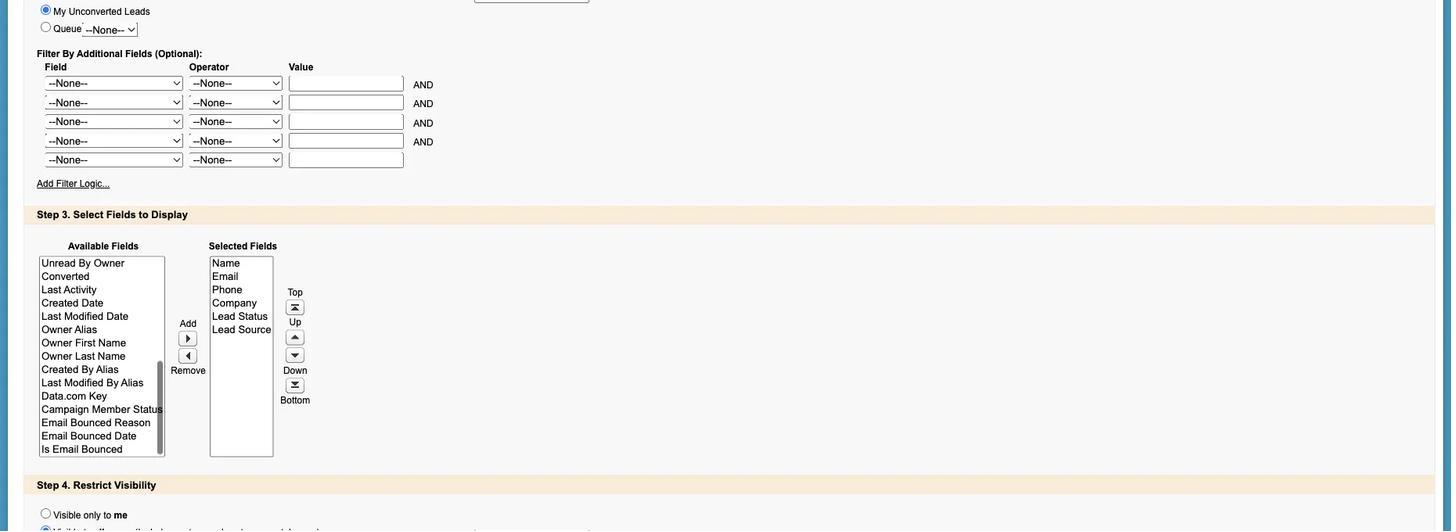 Task type: vqa. For each thing, say whether or not it's contained in the screenshot.
People in the All People Recently Viewed
no



Task type: describe. For each thing, give the bounding box(es) containing it.
restrict
[[73, 479, 111, 491]]

selected
[[209, 241, 248, 251]]

unconverted
[[69, 6, 122, 17]]

step 3. select fields to display
[[37, 209, 188, 221]]

field
[[45, 61, 67, 72]]

available
[[68, 241, 109, 251]]

visible
[[53, 510, 81, 521]]

operator
[[189, 61, 229, 72]]

top image
[[286, 300, 304, 315]]

up
[[289, 317, 301, 328]]

select
[[73, 209, 103, 221]]

bottom
[[280, 395, 310, 406]]

remove image
[[179, 349, 197, 364]]

Campaign Name: text field
[[475, 0, 590, 3]]

3 and from the top
[[414, 118, 433, 128]]

fields down step 3. select fields to display
[[112, 241, 139, 251]]

bottom image
[[286, 378, 304, 394]]

value
[[289, 61, 313, 72]]

fields right select
[[106, 209, 136, 221]]

fields right the "selected"
[[250, 241, 277, 251]]

add for add filter logic...
[[37, 178, 54, 189]]

visible only to me
[[53, 510, 127, 521]]

me
[[114, 510, 127, 521]]

queue
[[53, 23, 82, 34]]

0 vertical spatial filter
[[37, 48, 60, 59]]

logic...
[[80, 178, 110, 189]]

visibility
[[114, 479, 156, 491]]

step 4. restrict visibility
[[37, 479, 156, 491]]

4.
[[62, 479, 70, 491]]

add filter logic... link
[[37, 178, 110, 189]]

1 and from the top
[[414, 80, 433, 90]]

fields right additional
[[125, 48, 152, 59]]



Task type: locate. For each thing, give the bounding box(es) containing it.
step left 3.
[[37, 209, 59, 221]]

0 vertical spatial to
[[139, 209, 148, 221]]

display
[[151, 209, 188, 221]]

fields
[[125, 48, 152, 59], [106, 209, 136, 221], [112, 241, 139, 251], [250, 241, 277, 251]]

add for add
[[180, 318, 197, 329]]

step for step 3. select fields to display
[[37, 209, 59, 221]]

available fields
[[68, 241, 139, 251]]

1 vertical spatial step
[[37, 479, 59, 491]]

top
[[288, 287, 303, 297]]

2 and from the top
[[414, 99, 433, 109]]

step left 4.
[[37, 479, 59, 491]]

my unconverted leads
[[53, 6, 150, 17]]

to left me
[[103, 510, 111, 521]]

by
[[62, 48, 74, 59]]

add filter logic...
[[37, 178, 110, 189]]

0 vertical spatial add
[[37, 178, 54, 189]]

1 vertical spatial add
[[180, 318, 197, 329]]

2 step from the top
[[37, 479, 59, 491]]

add
[[37, 178, 54, 189], [180, 318, 197, 329]]

1 horizontal spatial add
[[180, 318, 197, 329]]

None radio
[[41, 526, 51, 532]]

step for step 4. restrict visibility
[[37, 479, 59, 491]]

selected fields
[[209, 241, 277, 251]]

add image
[[179, 331, 197, 347]]

1 vertical spatial to
[[103, 510, 111, 521]]

my
[[53, 6, 66, 17]]

remove
[[171, 365, 206, 376]]

None radio
[[41, 509, 51, 519]]

to
[[139, 209, 148, 221], [103, 510, 111, 521]]

1 horizontal spatial to
[[139, 209, 148, 221]]

leads
[[124, 6, 150, 17]]

Queue radio
[[41, 22, 51, 32]]

down
[[283, 365, 307, 376]]

1 vertical spatial filter
[[56, 178, 77, 189]]

None text field
[[289, 95, 404, 111], [289, 114, 404, 130], [289, 133, 404, 149], [289, 95, 404, 111], [289, 114, 404, 130], [289, 133, 404, 149]]

0 vertical spatial step
[[37, 209, 59, 221]]

filter by additional fields (optional):
[[37, 48, 202, 59]]

4 and from the top
[[414, 137, 433, 148]]

0 horizontal spatial to
[[103, 510, 111, 521]]

campaign name lookup (new window) image
[[592, 0, 608, 3]]

and
[[414, 80, 433, 90], [414, 99, 433, 109], [414, 118, 433, 128], [414, 137, 433, 148]]

down image
[[286, 348, 304, 363]]

3.
[[62, 209, 70, 221]]

filter
[[37, 48, 60, 59], [56, 178, 77, 189]]

add left logic...
[[37, 178, 54, 189]]

filter left logic...
[[56, 178, 77, 189]]

step
[[37, 209, 59, 221], [37, 479, 59, 491]]

to left display
[[139, 209, 148, 221]]

filter up field
[[37, 48, 60, 59]]

1 step from the top
[[37, 209, 59, 221]]

only
[[84, 510, 101, 521]]

My Unconverted Leads radio
[[41, 5, 51, 15]]

add up add icon
[[180, 318, 197, 329]]

additional
[[77, 48, 123, 59]]

0 horizontal spatial add
[[37, 178, 54, 189]]

(optional):
[[155, 48, 202, 59]]

None text field
[[289, 75, 404, 92], [289, 152, 404, 168], [289, 75, 404, 92], [289, 152, 404, 168]]

up image
[[286, 330, 304, 346]]



